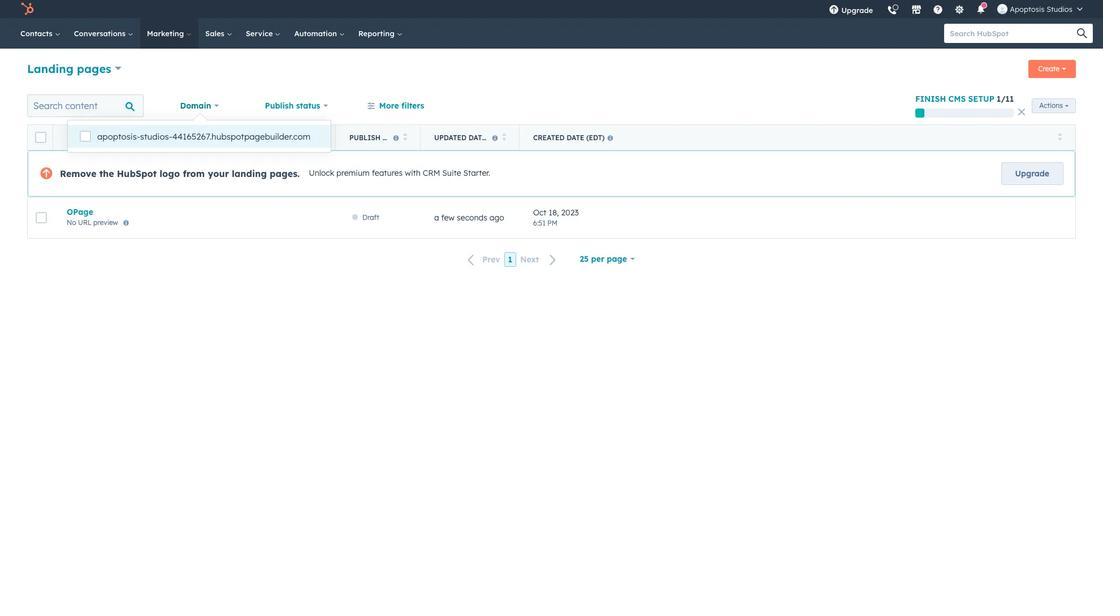 Task type: describe. For each thing, give the bounding box(es) containing it.
prev
[[483, 255, 500, 265]]

more filters button
[[360, 94, 432, 117]]

1 inside 1 button
[[508, 255, 513, 265]]

apoptosis studios
[[1010, 5, 1073, 14]]

starter.
[[463, 168, 490, 178]]

publish status for publish status popup button
[[265, 101, 320, 111]]

service link
[[239, 18, 288, 49]]

press to sort. element for created date (edt)
[[1058, 133, 1062, 142]]

opage was created on oct 18, 2023 at 6:51 pm element
[[533, 207, 1062, 228]]

press to sort. image
[[1058, 133, 1062, 141]]

conversations link
[[67, 18, 140, 49]]

upgrade link
[[1001, 162, 1064, 185]]

more
[[379, 101, 399, 111]]

landing pages banner
[[27, 57, 1076, 83]]

apoptosis-
[[97, 131, 140, 142]]

sales
[[205, 29, 227, 38]]

create button
[[1029, 60, 1076, 78]]

date for updated
[[469, 133, 486, 142]]

publish status for publish status button
[[350, 133, 408, 142]]

calling icon button
[[883, 1, 902, 18]]

apoptosis-studios-44165267.hubspotpagebuilder.com
[[97, 131, 311, 142]]

your
[[208, 168, 229, 179]]

updated
[[434, 133, 467, 142]]

marketplaces image
[[912, 5, 922, 15]]

1 button
[[504, 252, 516, 267]]

few
[[441, 213, 455, 223]]

with
[[405, 168, 421, 178]]

help image
[[933, 5, 943, 15]]

0 vertical spatial 1
[[997, 94, 1001, 104]]

no
[[67, 218, 76, 227]]

search image
[[1077, 28, 1088, 38]]

unlock premium features with crm suite starter.
[[309, 168, 490, 178]]

more filters
[[379, 101, 424, 111]]

service
[[246, 29, 275, 38]]

domain button
[[173, 94, 226, 117]]

finish cms setup button
[[916, 94, 995, 104]]

studios
[[1047, 5, 1073, 14]]

remove
[[60, 168, 96, 179]]

suite
[[442, 168, 461, 178]]

marketplaces button
[[905, 0, 929, 18]]

landing
[[27, 61, 74, 76]]

18,
[[549, 207, 559, 217]]

unlock
[[309, 168, 334, 178]]

opage link
[[67, 207, 322, 217]]

settings link
[[948, 0, 972, 18]]

and
[[89, 133, 104, 142]]

opage
[[67, 207, 93, 217]]

pagination navigation
[[461, 252, 564, 267]]

next
[[520, 255, 539, 265]]

filters
[[401, 101, 424, 111]]

0 vertical spatial upgrade
[[842, 6, 873, 15]]

44165267.hubspotpagebuilder.com
[[172, 131, 311, 142]]

finish cms setup 1 / 11
[[916, 94, 1014, 104]]

status for publish status popup button
[[296, 101, 320, 111]]

marketing link
[[140, 18, 199, 49]]

apoptosis studios button
[[991, 0, 1090, 18]]

notifications button
[[972, 0, 991, 18]]

close image
[[1019, 109, 1026, 115]]

/
[[1001, 94, 1006, 104]]

hubspot image
[[20, 2, 34, 16]]

1 horizontal spatial upgrade
[[1016, 169, 1050, 179]]

oct 18, 2023 6:51 pm
[[533, 207, 579, 227]]

studios-
[[140, 131, 172, 142]]

draft
[[363, 213, 379, 222]]

(edt) for updated date (edt)
[[488, 133, 507, 142]]

reporting
[[358, 29, 397, 38]]

Search HubSpot search field
[[944, 24, 1083, 43]]

next button
[[516, 252, 564, 267]]

conversations
[[74, 29, 128, 38]]

menu containing apoptosis studios
[[822, 0, 1090, 22]]

date for created
[[567, 133, 585, 142]]

apoptosis-studios-44165267.hubspotpagebuilder.com list box
[[68, 120, 331, 152]]

sales link
[[199, 18, 239, 49]]

publish for publish status button
[[350, 133, 381, 142]]

press to sort. image for updated date (edt)
[[502, 133, 506, 141]]

25 per page
[[580, 254, 627, 264]]

(edt) for created date (edt)
[[587, 133, 605, 142]]

prev button
[[461, 252, 504, 267]]

pm
[[548, 219, 558, 227]]

remove the hubspot logo from your landing pages.
[[60, 168, 300, 179]]

contacts
[[20, 29, 55, 38]]



Task type: vqa. For each thing, say whether or not it's contained in the screenshot.
(EDT) to the right
yes



Task type: locate. For each thing, give the bounding box(es) containing it.
contacts link
[[14, 18, 67, 49]]

features
[[372, 168, 403, 178]]

date inside button
[[469, 133, 486, 142]]

1 right prev
[[508, 255, 513, 265]]

url
[[106, 133, 120, 142], [78, 218, 91, 227]]

page
[[607, 254, 627, 264]]

0 horizontal spatial url
[[78, 218, 91, 227]]

preview
[[93, 218, 118, 227]]

(edt) up starter.
[[488, 133, 507, 142]]

apoptosis
[[1010, 5, 1045, 14]]

status
[[296, 101, 320, 111], [383, 133, 408, 142]]

press to sort. element left "created"
[[502, 133, 506, 142]]

1 vertical spatial 1
[[508, 255, 513, 265]]

0 horizontal spatial upgrade
[[842, 6, 873, 15]]

per
[[591, 254, 605, 264]]

hubspot link
[[14, 2, 42, 16]]

url right and
[[106, 133, 120, 142]]

marketing
[[147, 29, 186, 38]]

hubspot
[[117, 168, 157, 179]]

updated date (edt)
[[434, 133, 507, 142]]

1 vertical spatial status
[[383, 133, 408, 142]]

press to sort. image inside publish status button
[[403, 133, 407, 141]]

pages.
[[270, 168, 300, 179]]

1 vertical spatial upgrade
[[1016, 169, 1050, 179]]

press to sort. element for publish status
[[403, 133, 407, 142]]

name and url button
[[53, 125, 336, 150]]

crm
[[423, 168, 440, 178]]

0 vertical spatial publish status
[[265, 101, 320, 111]]

press to sort. element inside updated date (edt) button
[[502, 133, 506, 142]]

2023
[[561, 207, 579, 217]]

premium
[[337, 168, 370, 178]]

press to sort. image for publish status
[[403, 133, 407, 141]]

date
[[469, 133, 486, 142], [567, 133, 585, 142]]

(edt) right "created"
[[587, 133, 605, 142]]

actions button
[[1032, 98, 1076, 113]]

landing
[[232, 168, 267, 179]]

0 horizontal spatial date
[[469, 133, 486, 142]]

publish for publish status popup button
[[265, 101, 294, 111]]

2 (edt) from the left
[[587, 133, 605, 142]]

finish cms setup progress bar
[[916, 109, 924, 118]]

publish up premium
[[350, 133, 381, 142]]

status inside publish status popup button
[[296, 101, 320, 111]]

publish status button
[[336, 125, 421, 150]]

upgrade image
[[829, 5, 839, 15]]

menu
[[822, 0, 1090, 22]]

name and url
[[67, 133, 120, 142]]

press to sort. image
[[403, 133, 407, 141], [502, 133, 506, 141]]

Search content search field
[[27, 94, 144, 117]]

press to sort. element
[[403, 133, 407, 142], [502, 133, 506, 142], [1058, 133, 1062, 142]]

0 horizontal spatial publish
[[265, 101, 294, 111]]

status inside publish status button
[[383, 133, 408, 142]]

publish status button
[[258, 94, 335, 117]]

the
[[99, 168, 114, 179]]

1 horizontal spatial publish status
[[350, 133, 408, 142]]

(edt) inside button
[[587, 133, 605, 142]]

0 vertical spatial url
[[106, 133, 120, 142]]

1
[[997, 94, 1001, 104], [508, 255, 513, 265]]

logo
[[160, 168, 180, 179]]

publish up 44165267.hubspotpagebuilder.com
[[265, 101, 294, 111]]

press to sort. element down the more filters
[[403, 133, 407, 142]]

created date (edt) button
[[520, 125, 1076, 150]]

1 horizontal spatial press to sort. image
[[502, 133, 506, 141]]

url down opage
[[78, 218, 91, 227]]

1 left 11
[[997, 94, 1001, 104]]

status for publish status button
[[383, 133, 408, 142]]

0 horizontal spatial press to sort. element
[[403, 133, 407, 142]]

0 horizontal spatial publish status
[[265, 101, 320, 111]]

1 (edt) from the left
[[488, 133, 507, 142]]

press to sort. element inside publish status button
[[403, 133, 407, 142]]

oct
[[533, 207, 547, 217]]

1 horizontal spatial date
[[567, 133, 585, 142]]

3 press to sort. element from the left
[[1058, 133, 1062, 142]]

date inside button
[[567, 133, 585, 142]]

1 horizontal spatial press to sort. element
[[502, 133, 506, 142]]

25 per page button
[[573, 248, 642, 270]]

publish status inside publish status popup button
[[265, 101, 320, 111]]

a
[[434, 213, 439, 223]]

2 date from the left
[[567, 133, 585, 142]]

publish inside button
[[350, 133, 381, 142]]

created
[[533, 133, 565, 142]]

url inside name and url 'button'
[[106, 133, 120, 142]]

publish
[[265, 101, 294, 111], [350, 133, 381, 142]]

a few seconds ago
[[434, 213, 504, 223]]

landing pages
[[27, 61, 111, 76]]

seconds
[[457, 213, 487, 223]]

(edt) inside button
[[488, 133, 507, 142]]

upgrade
[[842, 6, 873, 15], [1016, 169, 1050, 179]]

1 horizontal spatial url
[[106, 133, 120, 142]]

(edt)
[[488, 133, 507, 142], [587, 133, 605, 142]]

create
[[1039, 64, 1060, 73]]

date right "created"
[[567, 133, 585, 142]]

1 vertical spatial publish status
[[350, 133, 408, 142]]

6:51
[[533, 219, 546, 227]]

domain
[[180, 101, 211, 111]]

press to sort. image left "created"
[[502, 133, 506, 141]]

1 horizontal spatial (edt)
[[587, 133, 605, 142]]

tara schultz image
[[998, 4, 1008, 14]]

0 horizontal spatial (edt)
[[488, 133, 507, 142]]

ago
[[490, 213, 504, 223]]

created date (edt)
[[533, 133, 605, 142]]

calling icon image
[[887, 6, 898, 16]]

2 press to sort. image from the left
[[502, 133, 506, 141]]

1 horizontal spatial publish
[[350, 133, 381, 142]]

cms
[[949, 94, 966, 104]]

press to sort. element down actions popup button
[[1058, 133, 1062, 142]]

1 press to sort. image from the left
[[403, 133, 407, 141]]

1 horizontal spatial status
[[383, 133, 408, 142]]

0 vertical spatial publish
[[265, 101, 294, 111]]

1 date from the left
[[469, 133, 486, 142]]

25
[[580, 254, 589, 264]]

publish inside popup button
[[265, 101, 294, 111]]

1 vertical spatial url
[[78, 218, 91, 227]]

1 vertical spatial publish
[[350, 133, 381, 142]]

1 press to sort. element from the left
[[403, 133, 407, 142]]

0 horizontal spatial status
[[296, 101, 320, 111]]

setup
[[969, 94, 995, 104]]

notifications image
[[976, 5, 986, 15]]

search button
[[1072, 24, 1093, 43]]

0 horizontal spatial 1
[[508, 255, 513, 265]]

publish status inside publish status button
[[350, 133, 408, 142]]

date right updated at the left top of the page
[[469, 133, 486, 142]]

1 horizontal spatial 1
[[997, 94, 1001, 104]]

automation
[[294, 29, 339, 38]]

actions
[[1040, 101, 1063, 110]]

2 horizontal spatial press to sort. element
[[1058, 133, 1062, 142]]

press to sort. image down the more filters
[[403, 133, 407, 141]]

0 horizontal spatial press to sort. image
[[403, 133, 407, 141]]

name
[[67, 133, 87, 142]]

automation link
[[288, 18, 352, 49]]

settings image
[[955, 5, 965, 15]]

from
[[183, 168, 205, 179]]

press to sort. image inside updated date (edt) button
[[502, 133, 506, 141]]

press to sort. element inside created date (edt) button
[[1058, 133, 1062, 142]]

publish status
[[265, 101, 320, 111], [350, 133, 408, 142]]

11
[[1006, 94, 1014, 104]]

updated date (edt) button
[[421, 125, 520, 150]]

reporting link
[[352, 18, 409, 49]]

pages
[[77, 61, 111, 76]]

help button
[[929, 0, 948, 18]]

no url preview
[[67, 218, 118, 227]]

finish
[[916, 94, 946, 104]]

0 vertical spatial status
[[296, 101, 320, 111]]

2 press to sort. element from the left
[[502, 133, 506, 142]]

press to sort. element for updated date (edt)
[[502, 133, 506, 142]]

landing pages button
[[27, 60, 122, 77]]



